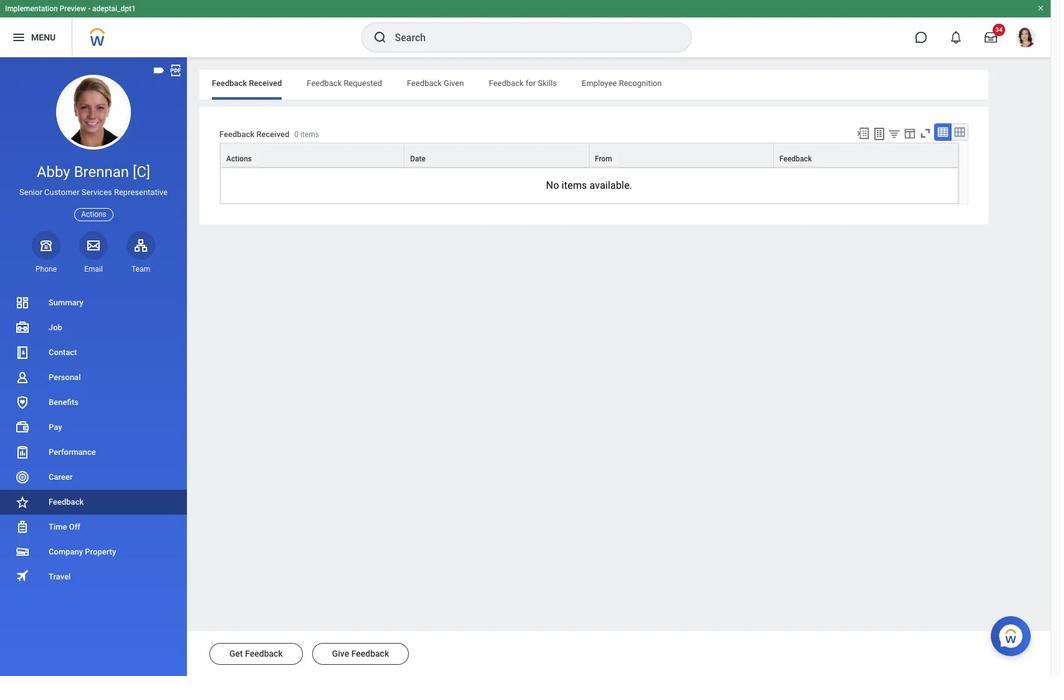 Task type: vqa. For each thing, say whether or not it's contained in the screenshot.
feedback
yes



Task type: describe. For each thing, give the bounding box(es) containing it.
view printable version (pdf) image
[[169, 64, 183, 77]]

give feedback
[[332, 649, 389, 659]]

company property link
[[0, 540, 187, 565]]

travel image
[[15, 569, 30, 584]]

menu button
[[0, 17, 72, 57]]

tag image
[[152, 64, 166, 77]]

no items available.
[[547, 180, 633, 192]]

list containing summary
[[0, 291, 187, 590]]

implementation preview -   adeptai_dpt1
[[5, 4, 136, 13]]

time off image
[[15, 520, 30, 535]]

received for feedback received 0 items
[[257, 130, 290, 139]]

customer
[[44, 188, 80, 197]]

time off link
[[0, 515, 187, 540]]

no
[[547, 180, 560, 192]]

view team image
[[133, 238, 148, 253]]

career image
[[15, 470, 30, 485]]

brennan
[[74, 163, 129, 181]]

feedback button
[[774, 143, 959, 167]]

feedback inside popup button
[[780, 155, 812, 163]]

click to view/edit grid preferences image
[[904, 127, 917, 140]]

recognition
[[619, 79, 662, 88]]

feedback given
[[407, 79, 464, 88]]

company
[[49, 548, 83, 557]]

0 vertical spatial actions
[[226, 155, 252, 163]]

menu banner
[[0, 0, 1052, 57]]

table image
[[937, 126, 950, 138]]

feedback received
[[212, 79, 282, 88]]

benefits
[[49, 398, 79, 407]]

representative
[[114, 188, 168, 197]]

export to excel image
[[857, 127, 871, 140]]

feedback inside 'link'
[[49, 498, 84, 507]]

personal link
[[0, 365, 187, 390]]

performance link
[[0, 440, 187, 465]]

job link
[[0, 316, 187, 341]]

justify image
[[11, 30, 26, 45]]

received for feedback received
[[249, 79, 282, 88]]

feedback received 0 items
[[220, 130, 319, 139]]

mail image
[[86, 238, 101, 253]]

given
[[444, 79, 464, 88]]

team abby brennan [c] element
[[127, 264, 155, 274]]

feedback image
[[15, 495, 30, 510]]

email abby brennan [c] element
[[79, 264, 108, 274]]

performance
[[49, 448, 96, 457]]

profile logan mcneil image
[[1017, 27, 1037, 50]]

available.
[[590, 180, 633, 192]]

row containing actions
[[220, 143, 959, 168]]

items inside feedback received 0 items
[[301, 131, 319, 139]]

feedback requested
[[307, 79, 382, 88]]

implementation
[[5, 4, 58, 13]]

get
[[230, 649, 243, 659]]

menu
[[31, 32, 56, 42]]

job
[[49, 323, 62, 332]]

company property image
[[15, 545, 30, 560]]

0 vertical spatial actions button
[[221, 143, 404, 167]]

summary
[[49, 298, 83, 307]]

abby
[[37, 163, 70, 181]]

feedback link
[[0, 490, 187, 515]]

phone
[[36, 265, 57, 274]]

date
[[411, 155, 426, 163]]

for
[[526, 79, 536, 88]]

from button
[[590, 143, 774, 167]]

phone image
[[37, 238, 55, 253]]

summary image
[[15, 296, 30, 311]]



Task type: locate. For each thing, give the bounding box(es) containing it.
received left 0
[[257, 130, 290, 139]]

select to filter grid data image
[[888, 127, 902, 140]]

received up feedback received 0 items
[[249, 79, 282, 88]]

phone abby brennan [c] element
[[32, 264, 60, 274]]

career
[[49, 473, 73, 482]]

email button
[[79, 231, 108, 274]]

export to worksheets image
[[873, 127, 888, 142]]

list
[[0, 291, 187, 590]]

employee recognition
[[582, 79, 662, 88]]

abby brennan [c]
[[37, 163, 150, 181]]

0 vertical spatial received
[[249, 79, 282, 88]]

1 vertical spatial actions
[[81, 210, 107, 219]]

expand table image
[[954, 126, 967, 138]]

benefits image
[[15, 395, 30, 410]]

personal
[[49, 373, 81, 382]]

preview
[[60, 4, 86, 13]]

feedback
[[212, 79, 247, 88], [307, 79, 342, 88], [407, 79, 442, 88], [489, 79, 524, 88], [220, 130, 255, 139], [780, 155, 812, 163], [49, 498, 84, 507], [245, 649, 283, 659], [352, 649, 389, 659]]

items right no
[[562, 180, 588, 192]]

summary link
[[0, 291, 187, 316]]

services
[[82, 188, 112, 197]]

actions button inside navigation pane region
[[74, 208, 113, 221]]

1 horizontal spatial actions button
[[221, 143, 404, 167]]

0 horizontal spatial actions
[[81, 210, 107, 219]]

-
[[88, 4, 91, 13]]

tab list
[[200, 70, 989, 100]]

navigation pane region
[[0, 57, 187, 677]]

team link
[[127, 231, 155, 274]]

actions button
[[221, 143, 404, 167], [74, 208, 113, 221]]

0
[[295, 131, 299, 139]]

skills
[[538, 79, 557, 88]]

close environment banner image
[[1038, 4, 1045, 12]]

pay link
[[0, 415, 187, 440]]

contact image
[[15, 346, 30, 360]]

contact link
[[0, 341, 187, 365]]

0 horizontal spatial actions button
[[74, 208, 113, 221]]

requested
[[344, 79, 382, 88]]

from
[[595, 155, 613, 163]]

1 vertical spatial actions button
[[74, 208, 113, 221]]

actions button down senior customer services representative
[[74, 208, 113, 221]]

personal image
[[15, 370, 30, 385]]

travel
[[49, 573, 71, 582]]

team
[[132, 265, 150, 274]]

job image
[[15, 321, 30, 336]]

adeptai_dpt1
[[92, 4, 136, 13]]

give
[[332, 649, 349, 659]]

Search Workday  search field
[[395, 24, 666, 51]]

items
[[301, 131, 319, 139], [562, 180, 588, 192]]

actions
[[226, 155, 252, 163], [81, 210, 107, 219]]

actions down senior customer services representative
[[81, 210, 107, 219]]

senior
[[19, 188, 42, 197]]

34 button
[[978, 24, 1006, 51]]

fullscreen image
[[919, 127, 933, 140]]

get feedback button
[[210, 644, 303, 665]]

phone button
[[32, 231, 60, 274]]

inbox large image
[[985, 31, 998, 44]]

pay image
[[15, 420, 30, 435]]

benefits link
[[0, 390, 187, 415]]

tab list containing feedback received
[[200, 70, 989, 100]]

actions inside navigation pane region
[[81, 210, 107, 219]]

row
[[220, 143, 959, 168]]

received
[[249, 79, 282, 88], [257, 130, 290, 139]]

1 horizontal spatial actions
[[226, 155, 252, 163]]

contact
[[49, 348, 77, 357]]

actions down feedback received 0 items
[[226, 155, 252, 163]]

travel link
[[0, 565, 187, 590]]

time
[[49, 523, 67, 532]]

0 vertical spatial items
[[301, 131, 319, 139]]

get feedback
[[230, 649, 283, 659]]

company property
[[49, 548, 116, 557]]

property
[[85, 548, 116, 557]]

feedback for skills
[[489, 79, 557, 88]]

date button
[[405, 143, 589, 167]]

senior customer services representative
[[19, 188, 168, 197]]

employee
[[582, 79, 617, 88]]

34
[[996, 26, 1003, 33]]

search image
[[373, 30, 388, 45]]

0 horizontal spatial items
[[301, 131, 319, 139]]

1 horizontal spatial items
[[562, 180, 588, 192]]

items right 0
[[301, 131, 319, 139]]

1 vertical spatial received
[[257, 130, 290, 139]]

toolbar
[[851, 123, 969, 143]]

email
[[84, 265, 103, 274]]

notifications large image
[[951, 31, 963, 44]]

time off
[[49, 523, 80, 532]]

pay
[[49, 423, 62, 432]]

actions button down 0
[[221, 143, 404, 167]]

career link
[[0, 465, 187, 490]]

give feedback button
[[312, 644, 409, 665]]

1 vertical spatial items
[[562, 180, 588, 192]]

performance image
[[15, 445, 30, 460]]

off
[[69, 523, 80, 532]]

[c]
[[133, 163, 150, 181]]



